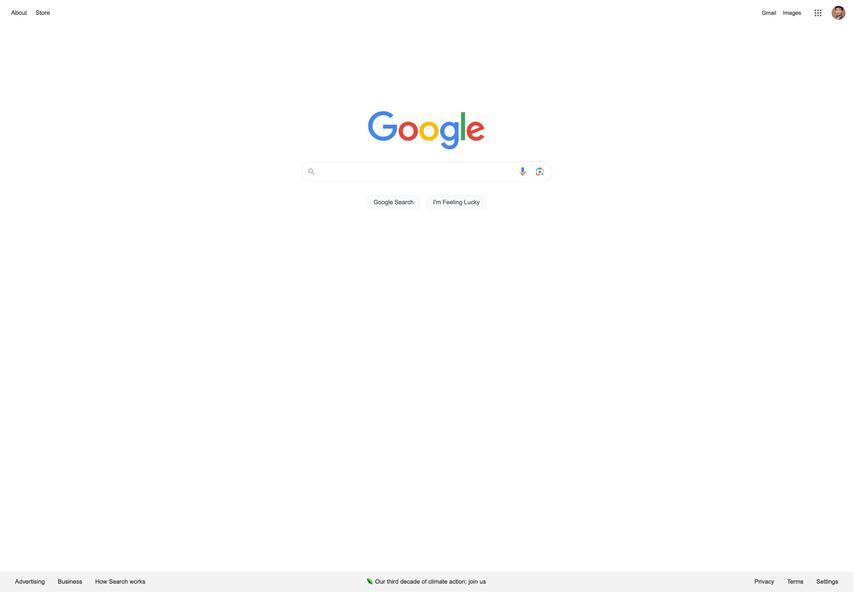 Task type: locate. For each thing, give the bounding box(es) containing it.
None search field
[[9, 159, 845, 220]]



Task type: vqa. For each thing, say whether or not it's contained in the screenshot.
which are the cheapest flights from new york to rome?
no



Task type: describe. For each thing, give the bounding box(es) containing it.
search by voice image
[[518, 166, 528, 177]]

google image
[[368, 111, 485, 151]]

search by image image
[[535, 166, 545, 177]]



